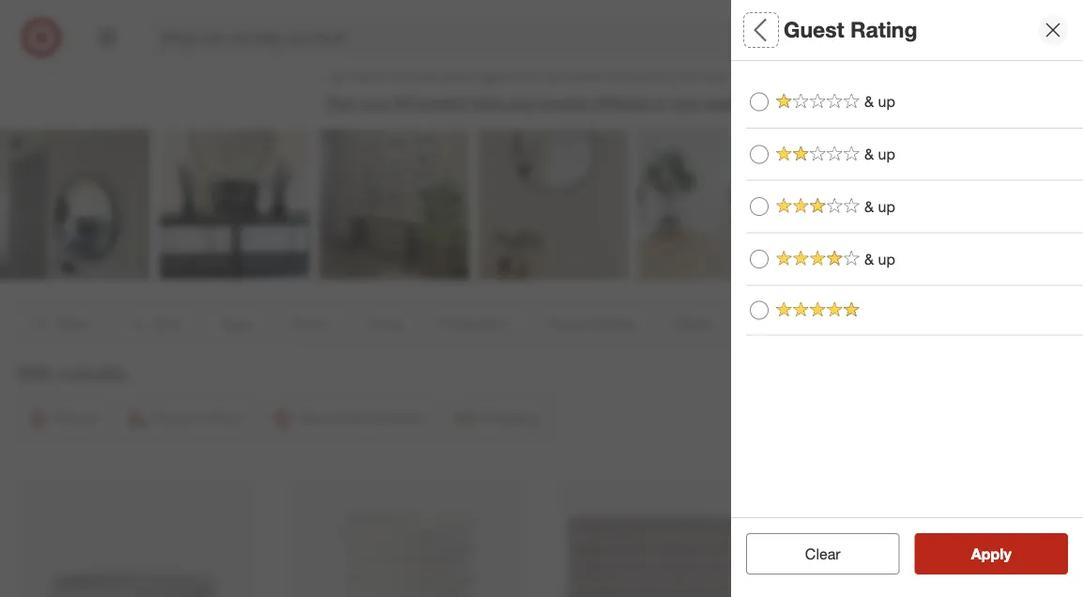 Task type: vqa. For each thing, say whether or not it's contained in the screenshot.
gingerbread house kits with
no



Task type: describe. For each thing, give the bounding box(es) containing it.
all filters dialog
[[731, 0, 1083, 597]]

1 & from the top
[[865, 92, 874, 111]]

share what you got! and see what's trending.
[[331, 57, 752, 84]]

curtains link
[[718, 0, 895, 24]]

snack
[[877, 98, 914, 114]]

share
[[331, 57, 386, 84]]

what's
[[606, 57, 665, 84]]

trending.
[[671, 57, 752, 84]]

what
[[392, 57, 437, 84]]

collection button
[[746, 258, 1083, 324]]

bath
[[616, 6, 644, 22]]

rugs
[[438, 6, 468, 22]]

results for 390 results
[[57, 359, 127, 386]]

lighting link
[[188, 0, 365, 24]]

user image by @brennaberg image
[[0, 129, 150, 280]]

see results button
[[915, 533, 1068, 574]]

1 & up from the top
[[865, 92, 895, 111]]

search
[[833, 30, 878, 48]]

3 & up from the top
[[865, 197, 895, 216]]

type single image frames; snack bowls
[[746, 74, 953, 114]]

all
[[835, 544, 850, 563]]

guest
[[784, 17, 844, 43]]

frames;
[[826, 98, 873, 114]]

Include out of stock checkbox
[[746, 474, 765, 492]]

apply
[[971, 544, 1012, 563]]

bath link
[[542, 0, 718, 24]]

bowls
[[917, 98, 953, 114]]

1 up from the top
[[878, 92, 895, 111]]

user image by @arielxbaker image
[[319, 129, 469, 280]]

2 & from the top
[[865, 145, 874, 163]]

single
[[746, 98, 783, 114]]

clear all button
[[746, 533, 900, 574]]

image
[[786, 98, 823, 114]]

user image by @homewithsylviac image
[[957, 129, 1083, 280]]

apply button
[[915, 533, 1068, 574]]

all filters
[[746, 17, 836, 43]]

color clear
[[746, 140, 792, 180]]

4 & up from the top
[[865, 250, 895, 268]]

all
[[746, 17, 772, 43]]

4 up from the top
[[878, 250, 895, 268]]

and
[[524, 57, 561, 84]]

results for see results
[[983, 544, 1031, 563]]

color
[[746, 140, 792, 161]]

guest rating dialog
[[731, 0, 1083, 597]]

furniture
[[74, 6, 126, 22]]



Task type: locate. For each thing, give the bounding box(es) containing it.
clear all
[[796, 544, 850, 563]]

your
[[360, 93, 389, 112], [671, 93, 700, 112]]

results right 390
[[57, 359, 127, 386]]

1 vertical spatial results
[[983, 544, 1031, 563]]

finds
[[471, 93, 503, 112]]

clear button
[[746, 533, 900, 574]]

& up radio left image
[[750, 92, 769, 111]]

lighting
[[253, 6, 300, 22]]

see
[[952, 544, 979, 563]]

3 & from the top
[[865, 197, 874, 216]]

2 your from the left
[[671, 93, 700, 112]]

#project62
[[393, 93, 467, 112]]

rugs link
[[365, 0, 542, 24]]

user image by @wickedhappywife image
[[160, 129, 310, 280]]

4 & from the top
[[865, 250, 874, 268]]

& up radio down single
[[750, 145, 769, 164]]

you
[[443, 57, 476, 84]]

furniture link
[[11, 0, 188, 24]]

user image by @everydaywithmrsj image
[[798, 129, 948, 280]]

results
[[57, 359, 127, 386], [983, 544, 1031, 563]]

2 & up from the top
[[865, 145, 895, 163]]

guest rating
[[784, 17, 918, 43]]

& up radio down price
[[750, 250, 769, 268]]

curtains
[[782, 6, 832, 22]]

390 results
[[15, 359, 127, 386]]

your right in
[[671, 93, 700, 112]]

&
[[865, 92, 874, 111], [865, 145, 874, 163], [865, 197, 874, 216], [865, 250, 874, 268]]

0 vertical spatial results
[[57, 359, 127, 386]]

and
[[508, 93, 533, 112]]

1 your from the left
[[360, 93, 389, 112]]

filters
[[778, 17, 836, 43]]

1 horizontal spatial your
[[671, 93, 700, 112]]

0 vertical spatial & up radio
[[750, 92, 769, 111]]

user image by @athomeangelique image
[[479, 129, 629, 280]]

results right the see
[[983, 544, 1031, 563]]

1 horizontal spatial results
[[983, 544, 1031, 563]]

0 horizontal spatial your
[[360, 93, 389, 112]]

clear for clear
[[805, 544, 841, 563]]

up
[[878, 92, 895, 111], [878, 145, 895, 163], [878, 197, 895, 216], [878, 250, 895, 268]]

type
[[746, 74, 786, 95]]

& up radio
[[750, 145, 769, 164], [750, 250, 769, 268]]

see
[[567, 57, 600, 84]]

your right post at the left of the page
[[360, 93, 389, 112]]

price button
[[746, 192, 1083, 258]]

clear inside clear button
[[805, 544, 841, 563]]

& up radio down color clear at the right of the page
[[750, 197, 769, 216]]

caption.
[[704, 93, 758, 112]]

390
[[15, 359, 51, 386]]

mention
[[537, 93, 592, 112]]

2 & up radio from the top
[[750, 250, 769, 268]]

clear for clear all
[[796, 544, 831, 563]]

clear
[[746, 164, 777, 180], [796, 544, 831, 563], [805, 544, 841, 563]]

search button
[[833, 17, 878, 62]]

3 up from the top
[[878, 197, 895, 216]]

post
[[326, 93, 356, 112]]

collection
[[746, 278, 832, 299]]

1 & up radio from the top
[[750, 145, 769, 164]]

user image by @martamccue image
[[638, 129, 789, 280]]

post your #project62 finds and mention @target in your caption.
[[326, 93, 758, 112]]

0 horizontal spatial results
[[57, 359, 127, 386]]

price
[[746, 212, 790, 233]]

None radio
[[750, 301, 769, 320]]

rating
[[850, 17, 918, 43]]

2 up from the top
[[878, 145, 895, 163]]

1 vertical spatial & up radio
[[750, 197, 769, 216]]

post your #project62 finds and mention @target in your caption. link
[[326, 93, 758, 112]]

1 & up radio from the top
[[750, 92, 769, 111]]

got!
[[482, 57, 518, 84]]

clear inside clear all button
[[796, 544, 831, 563]]

& up radio
[[750, 92, 769, 111], [750, 197, 769, 216]]

& up
[[865, 92, 895, 111], [865, 145, 895, 163], [865, 197, 895, 216], [865, 250, 895, 268]]

results inside button
[[983, 544, 1031, 563]]

0 vertical spatial & up radio
[[750, 145, 769, 164]]

clear inside color clear
[[746, 164, 777, 180]]

in
[[655, 93, 666, 112]]

1 vertical spatial & up radio
[[750, 250, 769, 268]]

@target
[[596, 93, 651, 112]]

2 & up radio from the top
[[750, 197, 769, 216]]

see results
[[952, 544, 1031, 563]]

What can we help you find? suggestions appear below search field
[[150, 17, 846, 58]]



